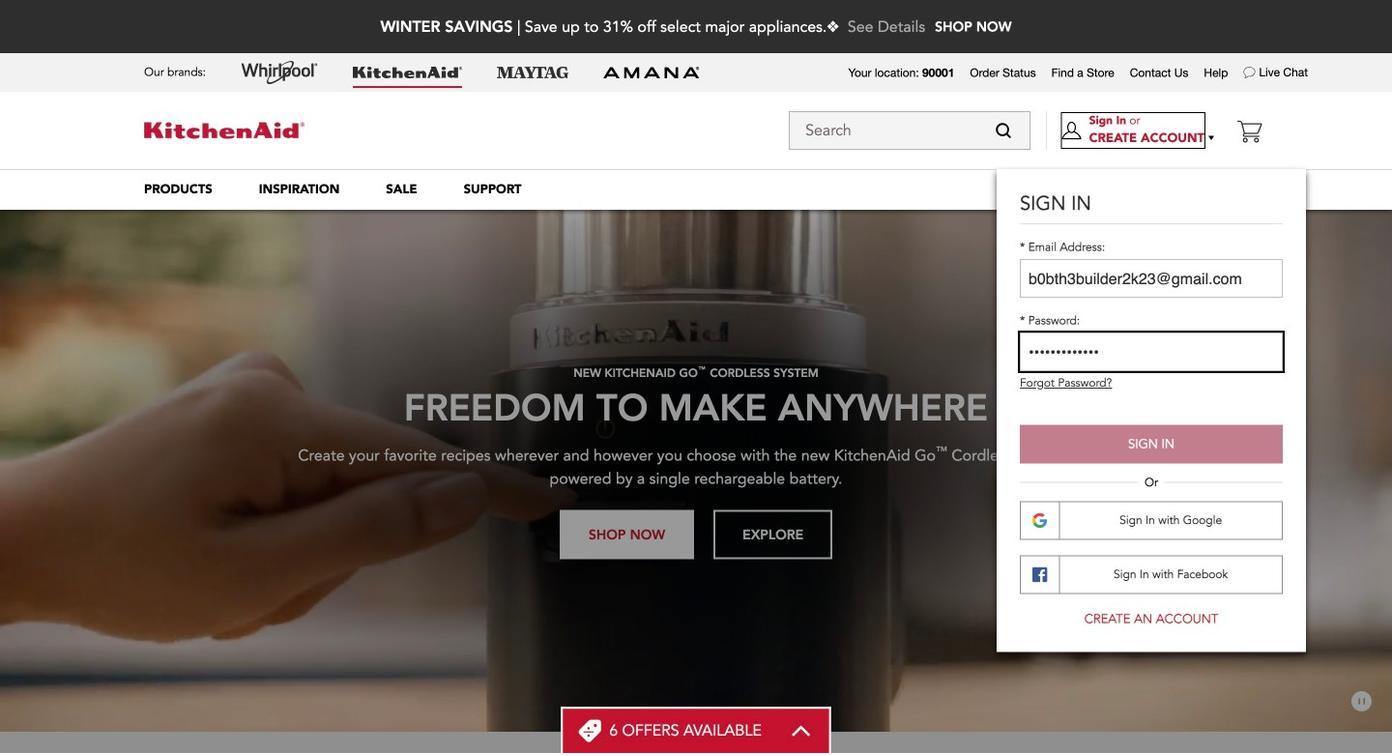 Task type: describe. For each thing, give the bounding box(es) containing it.
maytag image
[[497, 67, 569, 78]]

Password password field
[[1020, 333, 1283, 371]]

Search search field
[[789, 111, 1031, 150]]



Task type: locate. For each thing, give the bounding box(es) containing it.
1 horizontal spatial kitchenaid image
[[353, 67, 462, 78]]

kitchenaid image
[[353, 67, 462, 78], [144, 123, 305, 139]]

0 horizontal spatial kitchenaid image
[[144, 123, 305, 139]]

1 vertical spatial kitchenaid image
[[144, 123, 305, 139]]

whirlpool image
[[241, 61, 318, 84]]

menu
[[121, 169, 1272, 210]]

amana image
[[603, 66, 700, 79]]

0 vertical spatial kitchenaid image
[[353, 67, 462, 78]]

pause image
[[1352, 691, 1373, 713]]

Email email field
[[1020, 259, 1283, 298]]



Task type: vqa. For each thing, say whether or not it's contained in the screenshot.
See
no



